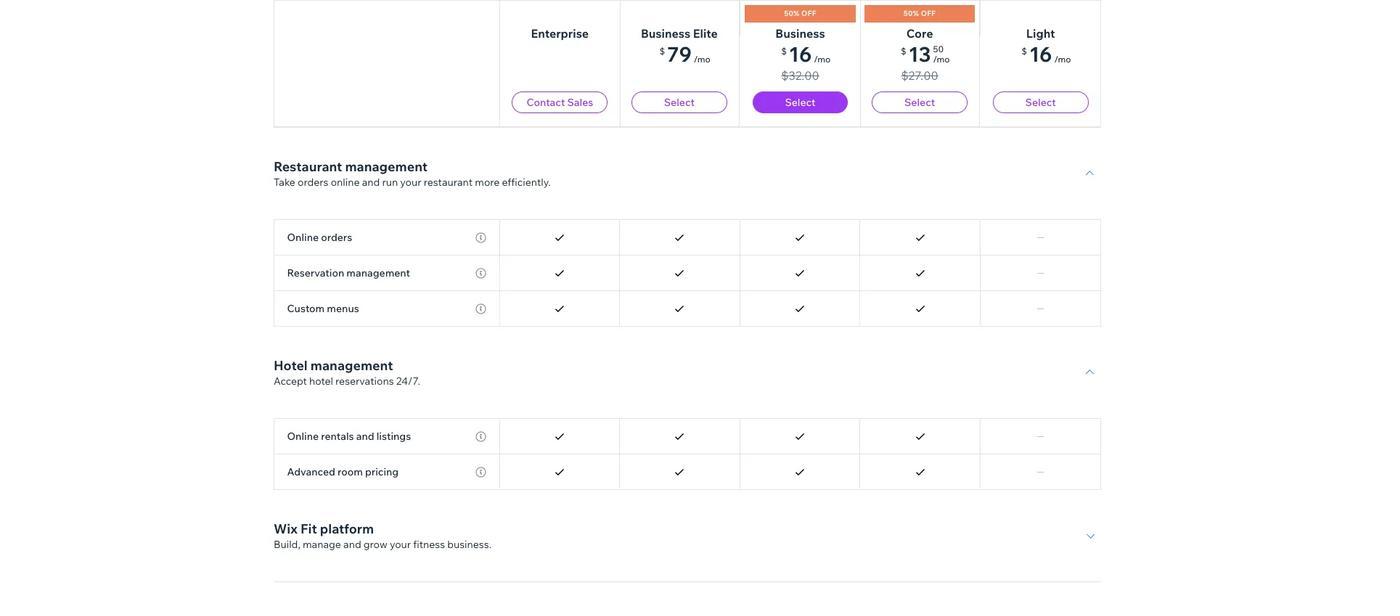 Task type: locate. For each thing, give the bounding box(es) containing it.
light
[[1026, 26, 1055, 41]]

more
[[475, 176, 500, 189]]

rentals
[[321, 430, 354, 443]]

2 business from the left
[[775, 26, 825, 41]]

core $ 13 50 /mo $27.00
[[902, 26, 951, 83]]

and
[[315, 66, 339, 83], [327, 84, 345, 97], [362, 176, 380, 189], [356, 430, 374, 443], [343, 538, 361, 551]]

2 16 from the left
[[1029, 41, 1052, 67]]

2 online from the top
[[287, 430, 319, 443]]

orders up "reservation management"
[[321, 231, 352, 244]]

off up core in the top of the page
[[922, 9, 937, 18]]

2.5% up $32.00
[[789, 32, 811, 45]]

elite
[[694, 26, 718, 41]]

0 horizontal spatial 50%
[[784, 9, 800, 18]]

0 vertical spatial online
[[287, 231, 319, 244]]

events.
[[388, 84, 422, 97]]

core
[[907, 26, 934, 41]]

16 up $32.00
[[789, 41, 812, 67]]

50%
[[784, 9, 800, 18], [904, 9, 920, 18]]

run
[[382, 176, 398, 189]]

50% off
[[784, 9, 816, 18], [904, 9, 937, 18]]

select button down $ 16 /mo
[[993, 92, 1089, 113]]

1 horizontal spatial 16
[[1029, 41, 1052, 67]]

build,
[[273, 538, 300, 551]]

/mo right 79
[[694, 54, 711, 65]]

/mo up $32.00
[[814, 54, 831, 65]]

management up run
[[345, 158, 427, 175]]

$ left 13
[[902, 46, 907, 57]]

select down the $27.00
[[905, 96, 936, 109]]

/mo
[[694, 54, 711, 65], [814, 54, 831, 65], [934, 54, 951, 65], [1054, 54, 1071, 65]]

and inside the restaurant management take orders online and run your restaurant more efficiently.
[[362, 176, 380, 189]]

manage down ticket and event management
[[347, 84, 386, 97]]

business inside business $ 16 /mo $32.00
[[775, 26, 825, 41]]

1 horizontal spatial business
[[775, 26, 825, 41]]

sell
[[273, 84, 291, 97]]

0 horizontal spatial off
[[801, 9, 816, 18]]

50
[[934, 44, 945, 54]]

$ 16 /mo
[[1022, 41, 1071, 67]]

your right run
[[400, 176, 421, 189]]

business for business elite
[[642, 26, 691, 41]]

1 $ from the left
[[660, 46, 666, 57]]

1 vertical spatial manage
[[302, 538, 341, 551]]

select
[[665, 96, 695, 109], [785, 96, 816, 109], [905, 96, 936, 109], [1025, 96, 1056, 109]]

select for third select button from right
[[785, 96, 816, 109]]

platform
[[320, 521, 374, 537]]

ticket and event management
[[273, 66, 462, 83]]

business
[[642, 26, 691, 41], [775, 26, 825, 41]]

business up 79
[[642, 26, 691, 41]]

your
[[400, 176, 421, 189], [390, 538, 411, 551]]

online up reservation
[[287, 231, 319, 244]]

0 vertical spatial orders
[[297, 176, 328, 189]]

0 horizontal spatial manage
[[302, 538, 341, 551]]

online rentals and listings
[[287, 430, 411, 443]]

$ inside business $ 16 /mo $32.00
[[781, 46, 787, 57]]

4 select button from the left
[[993, 92, 1089, 113]]

your inside 'wix fit platform build, manage and grow your fitness business.'
[[390, 538, 411, 551]]

1 vertical spatial online
[[287, 430, 319, 443]]

1 select from the left
[[665, 96, 695, 109]]

2.5%
[[549, 32, 571, 45], [669, 32, 691, 45], [789, 32, 811, 45], [910, 32, 931, 45]]

efficiently.
[[502, 176, 550, 189]]

hotel management accept hotel reservations 24/7.
[[273, 357, 420, 388]]

50% off up business $ 16 /mo $32.00
[[784, 9, 816, 18]]

online left rentals
[[287, 430, 319, 443]]

select button down $32.00
[[752, 92, 848, 113]]

and left run
[[362, 176, 380, 189]]

2.5% left elite
[[669, 32, 691, 45]]

business.
[[447, 538, 491, 551]]

4 2.5% from the left
[[910, 32, 931, 45]]

select for first select button from the right
[[1025, 96, 1056, 109]]

13
[[909, 41, 932, 67]]

select button down 79
[[632, 92, 728, 113]]

2 /mo from the left
[[814, 54, 831, 65]]

3 /mo from the left
[[934, 54, 951, 65]]

2 select from the left
[[785, 96, 816, 109]]

3 $ from the left
[[902, 46, 907, 57]]

/mo inside core $ 13 50 /mo $27.00
[[934, 54, 951, 65]]

management inside hotel management accept hotel reservations 24/7.
[[310, 357, 393, 374]]

$ inside $ 16 /mo
[[1022, 46, 1027, 57]]

2 50% off from the left
[[904, 9, 937, 18]]

2 $ from the left
[[781, 46, 787, 57]]

management up events.
[[379, 66, 462, 83]]

wix
[[273, 521, 297, 537]]

1 50% off from the left
[[784, 9, 816, 18]]

50% up business $ 16 /mo $32.00
[[784, 9, 800, 18]]

your for wix fit platform
[[390, 538, 411, 551]]

/mo down light
[[1054, 54, 1071, 65]]

management
[[379, 66, 462, 83], [345, 158, 427, 175], [347, 267, 410, 280], [310, 357, 393, 374]]

advanced room pricing
[[287, 465, 399, 479]]

management for restaurant
[[345, 158, 427, 175]]

management up reservations
[[310, 357, 393, 374]]

1 horizontal spatial off
[[922, 9, 937, 18]]

0 horizontal spatial 16
[[789, 41, 812, 67]]

2.5% up contact sales "button" at the top
[[549, 32, 571, 45]]

1 online from the top
[[287, 231, 319, 244]]

/mo inside business $ 16 /mo $32.00
[[814, 54, 831, 65]]

select down $32.00
[[785, 96, 816, 109]]

1 horizontal spatial 50%
[[904, 9, 920, 18]]

$ up $32.00
[[781, 46, 787, 57]]

business for business $ 16 /mo $32.00
[[775, 26, 825, 41]]

manage
[[347, 84, 386, 97], [302, 538, 341, 551]]

management inside the restaurant management take orders online and run your restaurant more efficiently.
[[345, 158, 427, 175]]

accept
[[273, 375, 307, 388]]

business elite
[[642, 26, 718, 41]]

/mo right 13
[[934, 54, 951, 65]]

manage down fit
[[302, 538, 341, 551]]

2 50% from the left
[[904, 9, 920, 18]]

1 16 from the left
[[789, 41, 812, 67]]

reservations
[[335, 375, 394, 388]]

$
[[660, 46, 666, 57], [781, 46, 787, 57], [902, 46, 907, 57], [1022, 46, 1027, 57]]

online
[[287, 231, 319, 244], [287, 430, 319, 443]]

orders inside the restaurant management take orders online and run your restaurant more efficiently.
[[297, 176, 328, 189]]

custom menus
[[287, 302, 359, 315]]

orders
[[297, 176, 328, 189], [321, 231, 352, 244]]

$ down light
[[1022, 46, 1027, 57]]

off
[[801, 9, 816, 18], [922, 9, 937, 18]]

and down platform
[[343, 538, 361, 551]]

take
[[273, 176, 295, 189]]

/mo inside the $ 79 /mo
[[694, 54, 711, 65]]

3 2.5% from the left
[[789, 32, 811, 45]]

0 horizontal spatial business
[[642, 26, 691, 41]]

select button
[[632, 92, 728, 113], [752, 92, 848, 113], [873, 92, 968, 113], [993, 92, 1089, 113]]

0 vertical spatial your
[[400, 176, 421, 189]]

0 horizontal spatial 50% off
[[784, 9, 816, 18]]

4 /mo from the left
[[1054, 54, 1071, 65]]

1 /mo from the left
[[694, 54, 711, 65]]

16
[[789, 41, 812, 67], [1029, 41, 1052, 67]]

select down 79
[[665, 96, 695, 109]]

select button down the $27.00
[[873, 92, 968, 113]]

your right grow
[[390, 538, 411, 551]]

1 business from the left
[[642, 26, 691, 41]]

2.5% left 50
[[910, 32, 931, 45]]

4 select from the left
[[1025, 96, 1056, 109]]

management up menus
[[347, 267, 410, 280]]

4 $ from the left
[[1022, 46, 1027, 57]]

select down $ 16 /mo
[[1025, 96, 1056, 109]]

your inside the restaurant management take orders online and run your restaurant more efficiently.
[[400, 176, 421, 189]]

50% up core in the top of the page
[[904, 9, 920, 18]]

off up business $ 16 /mo $32.00
[[801, 9, 816, 18]]

orders down the restaurant
[[297, 176, 328, 189]]

50% off up core in the top of the page
[[904, 9, 937, 18]]

1 vertical spatial your
[[390, 538, 411, 551]]

and right rentals
[[356, 430, 374, 443]]

$ left 79
[[660, 46, 666, 57]]

2 off from the left
[[922, 9, 937, 18]]

business up $32.00
[[775, 26, 825, 41]]

3 select from the left
[[905, 96, 936, 109]]

1 50% from the left
[[784, 9, 800, 18]]

1 horizontal spatial manage
[[347, 84, 386, 97]]

restaurant
[[273, 158, 342, 175]]

1 off from the left
[[801, 9, 816, 18]]

1 horizontal spatial 50% off
[[904, 9, 937, 18]]

16 down light
[[1029, 41, 1052, 67]]



Task type: describe. For each thing, give the bounding box(es) containing it.
select for 4th select button from right
[[665, 96, 695, 109]]

ticket
[[273, 66, 312, 83]]

pricing
[[365, 465, 399, 479]]

select for third select button from left
[[905, 96, 936, 109]]

wix fit platform build, manage and grow your fitness business.
[[273, 521, 491, 551]]

16 inside business $ 16 /mo $32.00
[[789, 41, 812, 67]]

contact sales
[[526, 96, 593, 109]]

custom
[[287, 302, 325, 315]]

1 2.5% from the left
[[549, 32, 571, 45]]

listings
[[377, 430, 411, 443]]

hotel
[[309, 375, 333, 388]]

0 vertical spatial manage
[[347, 84, 386, 97]]

2 select button from the left
[[752, 92, 848, 113]]

contact sales button
[[512, 92, 608, 113]]

fitness
[[413, 538, 445, 551]]

off for 13
[[922, 9, 937, 18]]

$ 79 /mo
[[660, 41, 711, 67]]

contact
[[526, 96, 565, 109]]

and right tickets
[[327, 84, 345, 97]]

restaurant management take orders online and run your restaurant more efficiently.
[[273, 158, 550, 189]]

restaurant
[[423, 176, 472, 189]]

50% for 13
[[904, 9, 920, 18]]

sell tickets and manage events.
[[273, 84, 422, 97]]

event
[[341, 66, 376, 83]]

50% off for 16
[[784, 9, 816, 18]]

manage inside 'wix fit platform build, manage and grow your fitness business.'
[[302, 538, 341, 551]]

2 2.5% from the left
[[669, 32, 691, 45]]

50% off for 13
[[904, 9, 937, 18]]

50% for 16
[[784, 9, 800, 18]]

sales
[[567, 96, 593, 109]]

reservation management
[[287, 267, 410, 280]]

online for restaurant
[[287, 231, 319, 244]]

grow
[[363, 538, 387, 551]]

online orders
[[287, 231, 352, 244]]

menus
[[327, 302, 359, 315]]

advanced
[[287, 465, 335, 479]]

$27.00
[[902, 68, 939, 83]]

tickets
[[293, 84, 325, 97]]

fit
[[300, 521, 317, 537]]

$ inside the $ 79 /mo
[[660, 46, 666, 57]]

79
[[668, 41, 692, 67]]

reservation
[[287, 267, 344, 280]]

your for restaurant management
[[400, 176, 421, 189]]

and inside 'wix fit platform build, manage and grow your fitness business.'
[[343, 538, 361, 551]]

$ inside core $ 13 50 /mo $27.00
[[902, 46, 907, 57]]

and up tickets
[[315, 66, 339, 83]]

business $ 16 /mo $32.00
[[775, 26, 831, 83]]

off for 16
[[801, 9, 816, 18]]

online for hotel
[[287, 430, 319, 443]]

$32.00
[[781, 68, 819, 83]]

1 select button from the left
[[632, 92, 728, 113]]

hotel
[[273, 357, 307, 374]]

24/7.
[[396, 375, 420, 388]]

enterprise
[[531, 26, 589, 41]]

1 vertical spatial orders
[[321, 231, 352, 244]]

room
[[338, 465, 363, 479]]

management for hotel
[[310, 357, 393, 374]]

/mo inside $ 16 /mo
[[1054, 54, 1071, 65]]

management for reservation
[[347, 267, 410, 280]]

3 select button from the left
[[873, 92, 968, 113]]

online
[[331, 176, 359, 189]]



Task type: vqa. For each thing, say whether or not it's contained in the screenshot.
Click-to-Contact Rate by Traffic Source
no



